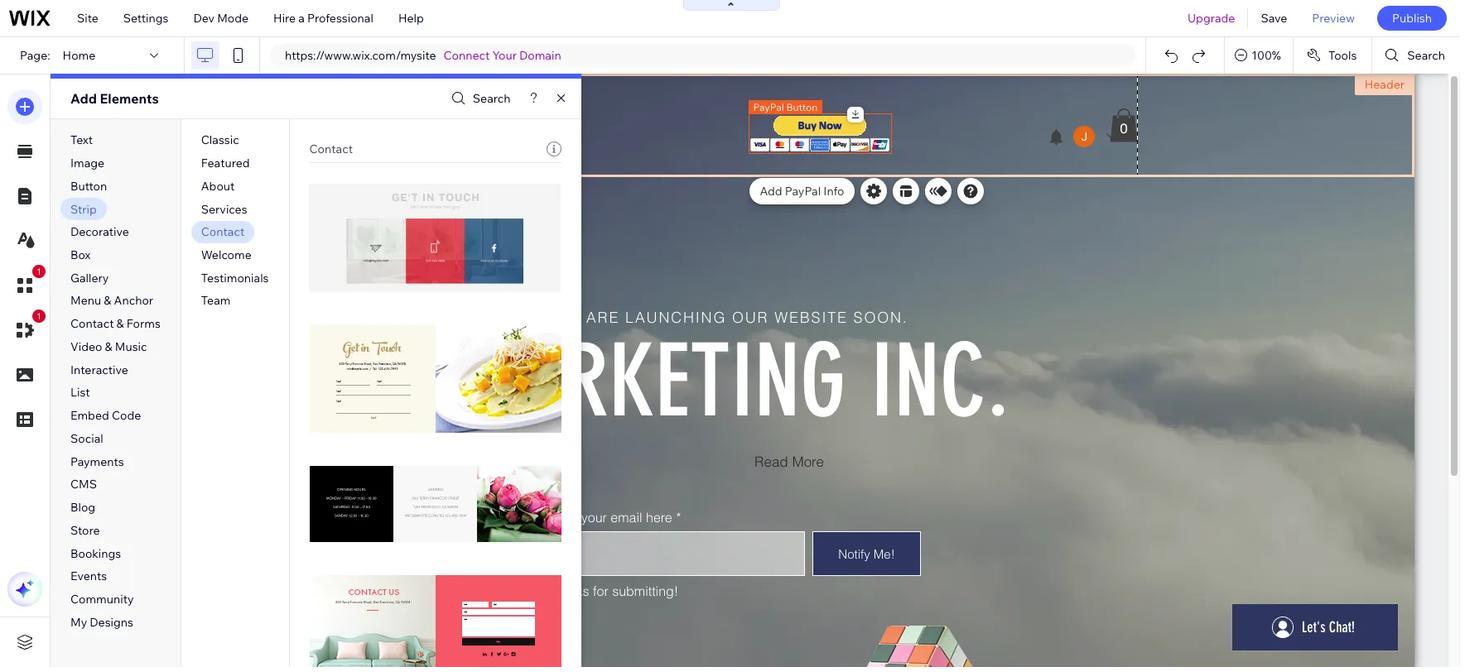 Task type: locate. For each thing, give the bounding box(es) containing it.
decorative
[[70, 225, 129, 240]]

search down your
[[473, 91, 511, 106]]

1
[[36, 267, 41, 277], [36, 312, 41, 321]]

0 vertical spatial add
[[70, 90, 97, 107]]

payments
[[70, 455, 124, 469]]

paypal
[[754, 101, 784, 114], [785, 184, 821, 199]]

text
[[70, 133, 93, 148]]

1 vertical spatial contact
[[201, 225, 245, 240]]

1 button left menu
[[7, 265, 46, 303]]

text image button strip decorative box gallery menu & anchor contact & forms video & music interactive list embed code social payments cms blog store bookings events community my designs
[[70, 133, 161, 630]]

contact inside classic featured about services contact welcome testimonials team
[[201, 225, 245, 240]]

video
[[70, 340, 102, 355]]

0 horizontal spatial search
[[473, 91, 511, 106]]

music
[[115, 340, 147, 355]]

add elements
[[70, 90, 159, 107]]

1 vertical spatial add
[[760, 184, 783, 199]]

search
[[1408, 48, 1446, 63], [473, 91, 511, 106]]

blog
[[70, 501, 95, 515]]

search button down publish
[[1373, 37, 1461, 74]]

1 vertical spatial button
[[70, 179, 107, 194]]

publish
[[1393, 11, 1433, 26]]

1 horizontal spatial contact
[[201, 225, 245, 240]]

search button
[[1373, 37, 1461, 74], [447, 87, 511, 111]]

1 button
[[7, 265, 46, 303], [7, 310, 46, 348]]

mode
[[217, 11, 249, 26]]

search button down 'connect'
[[447, 87, 511, 111]]

0 vertical spatial 1
[[36, 267, 41, 277]]

dev
[[193, 11, 215, 26]]

& left forms at the left top of page
[[116, 317, 124, 332]]

1 horizontal spatial search button
[[1373, 37, 1461, 74]]

1 1 from the top
[[36, 267, 41, 277]]

& right menu
[[104, 294, 111, 309]]

interactive
[[70, 363, 128, 378]]

contact inside text image button strip decorative box gallery menu & anchor contact & forms video & music interactive list embed code social payments cms blog store bookings events community my designs
[[70, 317, 114, 332]]

1 vertical spatial 1
[[36, 312, 41, 321]]

services
[[201, 202, 247, 217]]

testimonials
[[201, 271, 269, 286]]

0 vertical spatial paypal
[[754, 101, 784, 114]]

strip
[[70, 202, 97, 217]]

save
[[1261, 11, 1288, 26]]

box
[[70, 248, 91, 263]]

add left "info"
[[760, 184, 783, 199]]

your
[[493, 48, 517, 63]]

0 vertical spatial search button
[[1373, 37, 1461, 74]]

1 button left video
[[7, 310, 46, 348]]

0 horizontal spatial add
[[70, 90, 97, 107]]

0 vertical spatial search
[[1408, 48, 1446, 63]]

info
[[824, 184, 845, 199]]

0 vertical spatial contact
[[309, 137, 353, 152]]

1 1 button from the top
[[7, 265, 46, 303]]

1 horizontal spatial add
[[760, 184, 783, 199]]

&
[[104, 294, 111, 309], [116, 317, 124, 332], [105, 340, 112, 355]]

about
[[201, 179, 235, 194]]

0 horizontal spatial button
[[70, 179, 107, 194]]

2 vertical spatial contact
[[70, 317, 114, 332]]

0 horizontal spatial contact
[[70, 317, 114, 332]]

1 horizontal spatial search
[[1408, 48, 1446, 63]]

0 vertical spatial 1 button
[[7, 265, 46, 303]]

hire a professional
[[273, 11, 374, 26]]

1 for first 1 button from the bottom of the page
[[36, 312, 41, 321]]

community
[[70, 592, 134, 607]]

add up text
[[70, 90, 97, 107]]

search down the publish button
[[1408, 48, 1446, 63]]

my
[[70, 615, 87, 630]]

1 vertical spatial 1 button
[[7, 310, 46, 348]]

1 horizontal spatial paypal
[[785, 184, 821, 199]]

list
[[70, 386, 90, 401]]

1 vertical spatial &
[[116, 317, 124, 332]]

domain
[[520, 48, 562, 63]]

team
[[201, 294, 231, 309]]

image
[[70, 156, 105, 171]]

gallery
[[70, 271, 109, 286]]

add
[[70, 90, 97, 107], [760, 184, 783, 199]]

2 1 from the top
[[36, 312, 41, 321]]

& right video
[[105, 340, 112, 355]]

0 horizontal spatial search button
[[447, 87, 511, 111]]

elements
[[100, 90, 159, 107]]

0 vertical spatial button
[[787, 101, 818, 114]]

add for add elements
[[70, 90, 97, 107]]

1 for 2nd 1 button from the bottom
[[36, 267, 41, 277]]

button
[[787, 101, 818, 114], [70, 179, 107, 194]]

contact
[[309, 137, 353, 152], [201, 225, 245, 240], [70, 317, 114, 332]]

help
[[398, 11, 424, 26]]



Task type: describe. For each thing, give the bounding box(es) containing it.
100% button
[[1226, 37, 1293, 74]]

1 vertical spatial search
[[473, 91, 511, 106]]

1 vertical spatial paypal
[[785, 184, 821, 199]]

welcome
[[201, 248, 252, 263]]

0 vertical spatial &
[[104, 294, 111, 309]]

featured
[[201, 156, 250, 171]]

anchor
[[114, 294, 153, 309]]

tools button
[[1294, 37, 1372, 74]]

menu
[[70, 294, 101, 309]]

2 horizontal spatial contact
[[309, 137, 353, 152]]

bookings
[[70, 546, 121, 561]]

home
[[63, 48, 96, 63]]

store
[[70, 523, 100, 538]]

upgrade
[[1188, 11, 1236, 26]]

button inside text image button strip decorative box gallery menu & anchor contact & forms video & music interactive list embed code social payments cms blog store bookings events community my designs
[[70, 179, 107, 194]]

forms
[[127, 317, 161, 332]]

https://www.wix.com/mysite connect your domain
[[285, 48, 562, 63]]

add for add paypal info
[[760, 184, 783, 199]]

site
[[77, 11, 98, 26]]

connect
[[444, 48, 490, 63]]

code
[[112, 409, 141, 424]]

classic featured about services contact welcome testimonials team
[[201, 133, 269, 309]]

cms
[[70, 478, 97, 492]]

settings
[[123, 11, 169, 26]]

2 vertical spatial &
[[105, 340, 112, 355]]

publish button
[[1378, 6, 1448, 31]]

https://www.wix.com/mysite
[[285, 48, 436, 63]]

classic
[[201, 133, 239, 148]]

hire
[[273, 11, 296, 26]]

header
[[1365, 77, 1405, 92]]

a
[[299, 11, 305, 26]]

1 horizontal spatial button
[[787, 101, 818, 114]]

2 1 button from the top
[[7, 310, 46, 348]]

paypal button
[[754, 101, 818, 114]]

1 vertical spatial search button
[[447, 87, 511, 111]]

designs
[[90, 615, 133, 630]]

preview button
[[1300, 0, 1368, 36]]

embed
[[70, 409, 109, 424]]

events
[[70, 569, 107, 584]]

dev mode
[[193, 11, 249, 26]]

0 horizontal spatial paypal
[[754, 101, 784, 114]]

social
[[70, 432, 103, 446]]

preview
[[1313, 11, 1355, 26]]

100%
[[1252, 48, 1282, 63]]

tools
[[1329, 48, 1357, 63]]

add paypal info
[[760, 184, 845, 199]]

professional
[[307, 11, 374, 26]]

save button
[[1249, 0, 1300, 36]]



Task type: vqa. For each thing, say whether or not it's contained in the screenshot.
Scrolls with site
no



